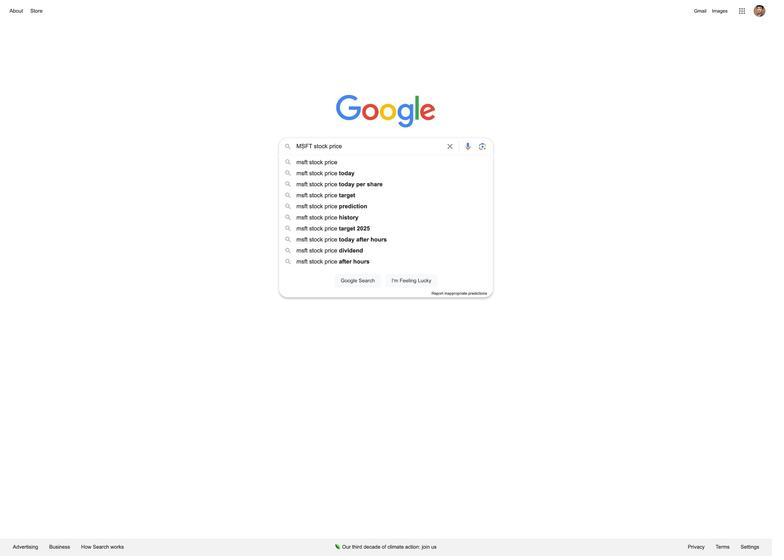Task type: locate. For each thing, give the bounding box(es) containing it.
list box
[[279, 157, 494, 267]]

I'm Feeling Lucky submit
[[386, 274, 438, 287]]

None search field
[[7, 136, 766, 297]]



Task type: vqa. For each thing, say whether or not it's contained in the screenshot.
58 within the 1 stop 58 min IAH
no



Task type: describe. For each thing, give the bounding box(es) containing it.
search by voice image
[[464, 142, 473, 151]]

search by image image
[[479, 142, 488, 151]]

Search text field
[[297, 142, 442, 152]]

google image
[[337, 95, 436, 129]]



